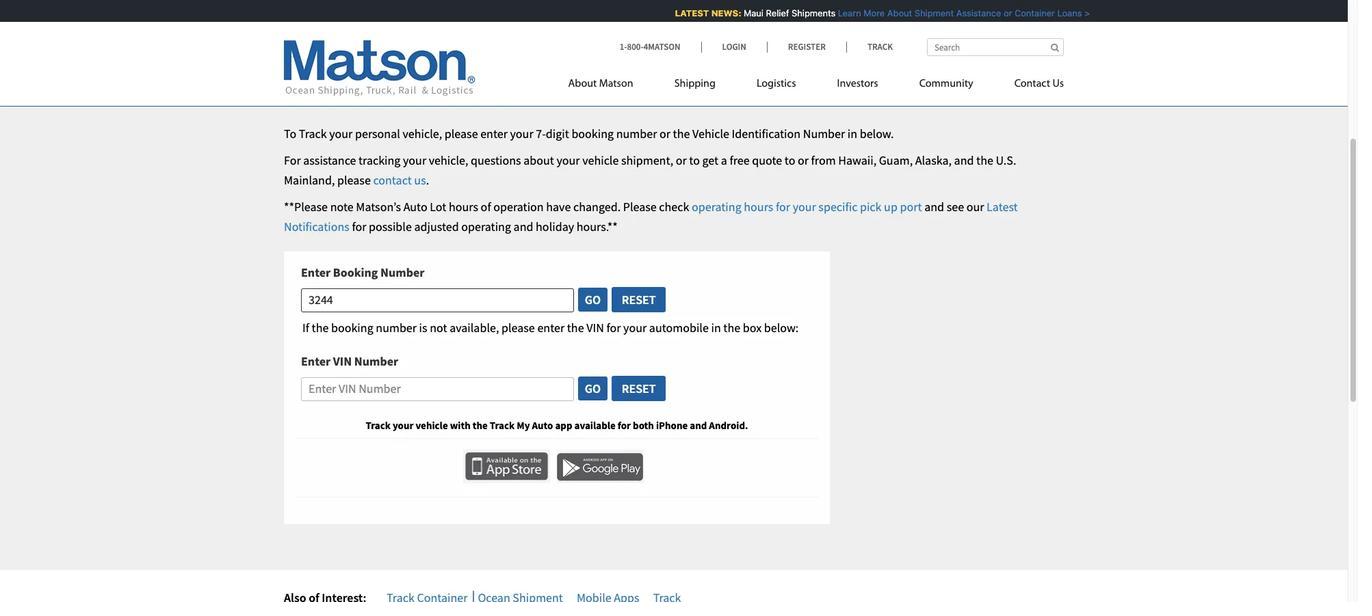 Task type: vqa. For each thing, say whether or not it's contained in the screenshot.
Shipping link
yes



Task type: locate. For each thing, give the bounding box(es) containing it.
hours left posted
[[915, 8, 938, 18]]

number left is
[[376, 320, 417, 336]]

None search field
[[927, 38, 1064, 56]]

enter for enter booking number
[[301, 265, 331, 281]]

Enter Booking Number text field
[[301, 289, 574, 313]]

adjusted down 'lot'
[[414, 219, 459, 234]]

track your vehicle with the track my auto app available for both iphone and android.
[[366, 419, 748, 432]]

learn more about shipment assistance or container loans > link
[[833, 8, 1085, 18]]

1 horizontal spatial holiday
[[883, 8, 912, 18]]

0 horizontal spatial adjusted
[[414, 219, 459, 234]]

1 horizontal spatial adjusted
[[784, 8, 820, 18]]

0 vertical spatial possible
[[748, 8, 782, 18]]

vehicle inside for assistance tracking your vehicle, questions about your vehicle shipment, or to get a free quote to or from hawaii, guam, alaska, and the u.s. mainland, please
[[582, 153, 619, 168]]

0 horizontal spatial operating
[[461, 219, 511, 234]]

1 vertical spatial auto
[[532, 419, 553, 432]]

0 horizontal spatial please
[[337, 172, 371, 188]]

number for enter booking number
[[380, 265, 425, 281]]

0 vertical spatial auto
[[403, 199, 427, 215]]

or left get
[[676, 153, 687, 168]]

2 to from the left
[[785, 153, 795, 168]]

1 vertical spatial adjusted
[[414, 219, 459, 234]]

check down for assistance tracking your vehicle, questions about your vehicle shipment, or to get a free quote to or from hawaii, guam, alaska, and the u.s. mainland, please
[[659, 199, 689, 215]]

0 vertical spatial check
[[706, 8, 731, 18]]

convertible car at beach during sunset. car shipping by matson to hawaii, alaska and guam. image
[[0, 0, 1348, 34]]

number up shipment,
[[616, 126, 657, 142]]

digit
[[546, 126, 569, 142]]

vehicle left with
[[416, 419, 448, 432]]

2 horizontal spatial hours
[[915, 8, 938, 18]]

about matson link
[[568, 72, 654, 100]]

auto left 'lot'
[[403, 199, 427, 215]]

possible down matson's
[[369, 219, 412, 234]]

automobile
[[649, 320, 709, 336]]

maui
[[739, 8, 758, 18]]

0 horizontal spatial about
[[568, 79, 597, 90]]

1 vertical spatial holiday
[[536, 219, 574, 234]]

get
[[702, 153, 719, 168]]

about matson
[[568, 79, 633, 90]]

about right more
[[882, 8, 907, 18]]

0 vertical spatial operating
[[823, 8, 862, 18]]

to track your personal vehicle, please enter your 7-digit booking number or the vehicle identification number in below.
[[284, 126, 894, 142]]

vehicle, right "personal" in the left top of the page
[[403, 126, 442, 142]]

2 vertical spatial number
[[354, 354, 398, 369]]

or left 'from'
[[798, 153, 809, 168]]

0 vertical spatial please
[[677, 8, 704, 18]]

blue matson logo with ocean, shipping, truck, rail and logistics written beneath it. image
[[284, 40, 476, 96]]

enter left booking at the left of the page
[[301, 265, 331, 281]]

shipment up 7-
[[446, 59, 576, 100]]

hours left 'of'
[[449, 199, 478, 215]]

news:
[[706, 8, 736, 18]]

your left specific on the top
[[793, 199, 816, 215]]

1 horizontal spatial please
[[677, 8, 704, 18]]

vin
[[587, 320, 604, 336], [333, 354, 352, 369]]

hawaii,
[[838, 153, 877, 168]]

vehicle, inside for assistance tracking your vehicle, questions about your vehicle shipment, or to get a free quote to or from hawaii, guam, alaska, and the u.s. mainland, please
[[429, 153, 468, 168]]

0 vertical spatial vin
[[587, 320, 604, 336]]

for
[[734, 8, 745, 18], [776, 199, 790, 215], [352, 219, 366, 234], [607, 320, 621, 336], [618, 419, 631, 432]]

1 vertical spatial please
[[623, 199, 657, 215]]

number up the enter vin number text field
[[354, 354, 398, 369]]

1 vertical spatial vin
[[333, 354, 352, 369]]

1 horizontal spatial to
[[785, 153, 795, 168]]

0 horizontal spatial number
[[376, 320, 417, 336]]

2 enter from the top
[[301, 354, 331, 369]]

in left below.
[[848, 126, 857, 142]]

0 horizontal spatial possible
[[369, 219, 412, 234]]

your up assistance
[[329, 126, 353, 142]]

booking
[[333, 265, 378, 281]]

shipments
[[786, 8, 830, 18]]

track link
[[846, 41, 893, 53]]

vehicle,
[[403, 126, 442, 142], [429, 153, 468, 168]]

**please note matson's auto lot hours of operation have changed. please check operating hours for your specific pick up port and see our
[[284, 199, 987, 215]]

1 vertical spatial please
[[337, 172, 371, 188]]

holiday right more
[[883, 8, 912, 18]]

1 horizontal spatial booking
[[572, 126, 614, 142]]

0 vertical spatial in
[[848, 126, 857, 142]]

your left 7-
[[510, 126, 533, 142]]

please right available,
[[502, 320, 535, 336]]

auto right my
[[532, 419, 553, 432]]

0 horizontal spatial to
[[689, 153, 700, 168]]

None button
[[611, 287, 667, 314], [577, 288, 608, 313], [611, 376, 667, 402], [577, 376, 608, 402], [611, 287, 667, 314], [577, 288, 608, 313], [611, 376, 667, 402], [577, 376, 608, 402]]

automobile
[[284, 59, 439, 100]]

in left box
[[711, 320, 721, 336]]

search image
[[1051, 43, 1059, 52]]

1 vertical spatial possible
[[369, 219, 412, 234]]

and right alaska,
[[954, 153, 974, 168]]

up
[[884, 199, 898, 215]]

enter down if
[[301, 354, 331, 369]]

1 vertical spatial enter
[[301, 354, 331, 369]]

number for enter vin number
[[354, 354, 398, 369]]

latest news: maui relief shipments learn more about shipment assistance or container loans >
[[670, 8, 1085, 18]]

quote
[[752, 153, 782, 168]]

for
[[284, 153, 301, 168]]

0 horizontal spatial hours
[[449, 199, 478, 215]]

1 horizontal spatial vin
[[587, 320, 604, 336]]

your
[[608, 8, 633, 18]]

possible right news: at the top of page
[[748, 8, 782, 18]]

1 vertical spatial booking
[[331, 320, 373, 336]]

under
[[972, 8, 996, 18]]

0 vertical spatial holiday
[[883, 8, 912, 18]]

please down for assistance tracking your vehicle, questions about your vehicle shipment, or to get a free quote to or from hawaii, guam, alaska, and the u.s. mainland, please
[[623, 199, 657, 215]]

shipment left assistance
[[909, 8, 949, 18]]

Search search field
[[927, 38, 1064, 56]]

1 vertical spatial number
[[380, 265, 425, 281]]

enter booking number
[[301, 265, 425, 281]]

1 vertical spatial about
[[568, 79, 597, 90]]

0 vertical spatial shipment
[[909, 8, 949, 18]]

number up enter booking number text box
[[380, 265, 425, 281]]

number
[[803, 126, 845, 142], [380, 265, 425, 281], [354, 354, 398, 369]]

your left automobile
[[623, 320, 647, 336]]

login
[[722, 41, 746, 53]]

to left get
[[689, 153, 700, 168]]

note
[[330, 199, 354, 215]]

us
[[414, 172, 426, 188]]

0 vertical spatial enter
[[480, 126, 508, 142]]

before
[[1089, 8, 1116, 18]]

0 vertical spatial please
[[445, 126, 478, 142]]

community link
[[899, 72, 994, 100]]

1 vertical spatial vehicle,
[[429, 153, 468, 168]]

0 horizontal spatial check
[[659, 199, 689, 215]]

identification
[[732, 126, 801, 142]]

800-
[[627, 41, 644, 53]]

please up questions
[[445, 126, 478, 142]]

for assistance tracking your vehicle, questions about your vehicle shipment, or to get a free quote to or from hawaii, guam, alaska, and the u.s. mainland, please
[[284, 153, 1016, 188]]

1 vertical spatial check
[[659, 199, 689, 215]]

to
[[284, 126, 296, 142]]

hours for changed.
[[744, 199, 773, 215]]

vehicle
[[582, 153, 619, 168], [416, 419, 448, 432]]

holiday
[[883, 8, 912, 18], [536, 219, 574, 234]]

free
[[730, 153, 750, 168]]

dropping
[[482, 8, 530, 18]]

0 horizontal spatial auto
[[403, 199, 427, 215]]

please left news: at the top of page
[[677, 8, 704, 18]]

to
[[689, 153, 700, 168], [785, 153, 795, 168]]

for possible adjusted operating and holiday hours.**
[[350, 219, 618, 234]]

enter vin number
[[301, 354, 398, 369]]

u.s.
[[996, 153, 1016, 168]]

0 horizontal spatial vin
[[333, 354, 352, 369]]

my
[[517, 419, 530, 432]]

0 horizontal spatial holiday
[[536, 219, 574, 234]]

guam,
[[879, 153, 913, 168]]

0 horizontal spatial please
[[623, 199, 657, 215]]

possible
[[748, 8, 782, 18], [369, 219, 412, 234]]

investors
[[837, 79, 878, 90]]

please up note
[[337, 172, 371, 188]]

booking up enter vin number
[[331, 320, 373, 336]]

0 vertical spatial number
[[803, 126, 845, 142]]

contact us
[[1014, 79, 1064, 90]]

about left matson
[[568, 79, 597, 90]]

1 horizontal spatial operating
[[692, 199, 742, 215]]

1 horizontal spatial in
[[848, 126, 857, 142]]

check
[[706, 8, 731, 18], [659, 199, 689, 215]]

0 vertical spatial vehicle
[[582, 153, 619, 168]]

holiday down have
[[536, 219, 574, 234]]

hours
[[915, 8, 938, 18], [449, 199, 478, 215], [744, 199, 773, 215]]

the inside for assistance tracking your vehicle, questions about your vehicle shipment, or to get a free quote to or from hawaii, guam, alaska, and the u.s. mainland, please
[[976, 153, 993, 168]]

1 vertical spatial shipment
[[446, 59, 576, 100]]

0 horizontal spatial in
[[711, 320, 721, 336]]

for left automobile
[[607, 320, 621, 336]]

0 vertical spatial enter
[[301, 265, 331, 281]]

contact us link
[[994, 72, 1064, 100]]

1 horizontal spatial check
[[706, 8, 731, 18]]

0 vertical spatial number
[[616, 126, 657, 142]]

mainland,
[[284, 172, 335, 188]]

loans
[[1052, 8, 1077, 18]]

for down note
[[352, 219, 366, 234]]

1 horizontal spatial vehicle
[[582, 153, 619, 168]]

1 enter from the top
[[301, 265, 331, 281]]

number up 'from'
[[803, 126, 845, 142]]

0 vertical spatial adjusted
[[784, 8, 820, 18]]

your
[[329, 126, 353, 142], [510, 126, 533, 142], [403, 153, 426, 168], [557, 153, 580, 168], [793, 199, 816, 215], [623, 320, 647, 336], [393, 419, 414, 432]]

and left see at the right of the page
[[925, 199, 944, 215]]

booking right digit
[[572, 126, 614, 142]]

1 to from the left
[[689, 153, 700, 168]]

1 horizontal spatial hours
[[744, 199, 773, 215]]

1 horizontal spatial enter
[[537, 320, 565, 336]]

shipment,
[[621, 153, 673, 168]]

adjusted right relief on the right
[[784, 8, 820, 18]]

1 horizontal spatial about
[[882, 8, 907, 18]]

check left maui
[[706, 8, 731, 18]]

1 vertical spatial operating
[[692, 199, 742, 215]]

latest
[[670, 8, 704, 18]]

0 vertical spatial booking
[[572, 126, 614, 142]]

of
[[481, 199, 491, 215]]

enter
[[480, 126, 508, 142], [537, 320, 565, 336]]

our
[[967, 199, 984, 215]]

for left relief on the right
[[734, 8, 745, 18]]

vehicle down to track your personal vehicle, please enter your 7-digit booking number or the vehicle identification number in below.
[[582, 153, 619, 168]]

vehicle, up .
[[429, 153, 468, 168]]

1 horizontal spatial please
[[445, 126, 478, 142]]

shipping link
[[654, 72, 736, 100]]

the
[[673, 126, 690, 142], [976, 153, 993, 168], [312, 320, 329, 336], [567, 320, 584, 336], [723, 320, 740, 336], [473, 419, 488, 432]]

to right 'quote'
[[785, 153, 795, 168]]

.
[[426, 172, 429, 188]]

1 vertical spatial enter
[[537, 320, 565, 336]]

1 horizontal spatial shipment
[[909, 8, 949, 18]]

vehicle, for please
[[403, 126, 442, 142]]

2 horizontal spatial please
[[502, 320, 535, 336]]

hours down 'quote'
[[744, 199, 773, 215]]

0 horizontal spatial vehicle
[[416, 419, 448, 432]]

0 vertical spatial vehicle,
[[403, 126, 442, 142]]



Task type: describe. For each thing, give the bounding box(es) containing it.
not
[[430, 320, 447, 336]]

community
[[919, 79, 973, 90]]

goolge play image
[[557, 450, 644, 483]]

1 horizontal spatial auto
[[532, 419, 553, 432]]

2 vertical spatial please
[[502, 320, 535, 336]]

0 horizontal spatial shipment
[[446, 59, 576, 100]]

or right 'under' at right
[[998, 8, 1007, 18]]

vehicle, for questions
[[429, 153, 468, 168]]

apple image
[[463, 450, 550, 484]]

below:
[[764, 320, 799, 336]]

register link
[[767, 41, 846, 53]]

for left 'both'
[[618, 419, 631, 432]]

see
[[947, 199, 964, 215]]

us
[[1053, 79, 1064, 90]]

1-800-4matson
[[620, 41, 680, 53]]

your down the enter vin number text field
[[393, 419, 414, 432]]

relief
[[761, 8, 784, 18]]

1-800-4matson link
[[620, 41, 701, 53]]

2 vertical spatial operating
[[461, 219, 511, 234]]

more
[[858, 8, 880, 18]]

4matson
[[644, 41, 680, 53]]

0 horizontal spatial booking
[[331, 320, 373, 336]]

operating hours for your specific pick up port link
[[692, 199, 922, 215]]

"latest
[[998, 8, 1028, 18]]

available,
[[450, 320, 499, 336]]

iphone
[[656, 419, 688, 432]]

**please
[[284, 199, 328, 215]]

about inside top menu navigation
[[568, 79, 597, 90]]

learn
[[833, 8, 856, 18]]

vehicle
[[635, 8, 674, 18]]

posted
[[940, 8, 969, 18]]

contact
[[373, 172, 412, 188]]

contact us .
[[373, 172, 429, 188]]

0 horizontal spatial enter
[[480, 126, 508, 142]]

and right iphone
[[690, 419, 707, 432]]

vehicle
[[692, 126, 729, 142]]

changed.
[[573, 199, 621, 215]]

and down operation in the left of the page
[[514, 219, 533, 234]]

your down digit
[[557, 153, 580, 168]]

us.
[[1150, 8, 1163, 18]]

if the booking number is not available, please enter the vin for your automobile in the box below:
[[302, 320, 799, 336]]

1 vertical spatial vehicle
[[416, 419, 448, 432]]

notifications
[[284, 219, 350, 234]]

hours.**
[[577, 219, 618, 234]]

1 horizontal spatial number
[[616, 126, 657, 142]]

specific
[[819, 199, 858, 215]]

1 vertical spatial number
[[376, 320, 417, 336]]

shipping
[[674, 79, 716, 90]]

a
[[721, 153, 727, 168]]

7-
[[536, 126, 546, 142]]

enter for enter vin number
[[301, 354, 331, 369]]

matson
[[599, 79, 633, 90]]

hours for adjusted
[[915, 8, 938, 18]]

with
[[450, 419, 471, 432]]

off/picking
[[533, 8, 590, 18]]

1 vertical spatial in
[[711, 320, 721, 336]]

investors link
[[817, 72, 899, 100]]

matson's
[[356, 199, 401, 215]]

register
[[788, 41, 826, 53]]

latest notifications link
[[284, 199, 1018, 234]]

1 horizontal spatial possible
[[748, 8, 782, 18]]

is
[[419, 320, 427, 336]]

logistics
[[757, 79, 796, 90]]

alaska,
[[915, 153, 952, 168]]

about
[[524, 153, 554, 168]]

top menu navigation
[[568, 72, 1064, 100]]

both
[[633, 419, 654, 432]]

assistance
[[951, 8, 996, 18]]

2 horizontal spatial operating
[[823, 8, 862, 18]]

dropping off/picking up your vehicle please check for possible adjusted operating and holiday hours posted under "latest notifications" before visiting us.
[[482, 8, 1163, 18]]

container
[[1009, 8, 1050, 18]]

tracking
[[582, 59, 695, 100]]

please inside for assistance tracking your vehicle, questions about your vehicle shipment, or to get a free quote to or from hawaii, guam, alaska, and the u.s. mainland, please
[[337, 172, 371, 188]]

android.
[[709, 419, 748, 432]]

>
[[1079, 8, 1085, 18]]

up
[[593, 8, 605, 18]]

available
[[574, 419, 616, 432]]

port
[[900, 199, 922, 215]]

for down 'quote'
[[776, 199, 790, 215]]

and inside for assistance tracking your vehicle, questions about your vehicle shipment, or to get a free quote to or from hawaii, guam, alaska, and the u.s. mainland, please
[[954, 153, 974, 168]]

have
[[546, 199, 571, 215]]

Enter VIN Number text field
[[301, 378, 574, 401]]

assistance
[[303, 153, 356, 168]]

your up us
[[403, 153, 426, 168]]

pick
[[860, 199, 882, 215]]

tracking
[[359, 153, 401, 168]]

personal
[[355, 126, 400, 142]]

1-
[[620, 41, 627, 53]]

latest
[[987, 199, 1018, 215]]

login link
[[701, 41, 767, 53]]

or up shipment,
[[660, 126, 671, 142]]

logistics link
[[736, 72, 817, 100]]

latest notifications
[[284, 199, 1018, 234]]

app
[[555, 419, 572, 432]]

contact
[[1014, 79, 1050, 90]]

notifications"
[[1030, 8, 1087, 18]]

from
[[811, 153, 836, 168]]

questions
[[471, 153, 521, 168]]

and right learn
[[865, 8, 880, 18]]

0 vertical spatial about
[[882, 8, 907, 18]]



